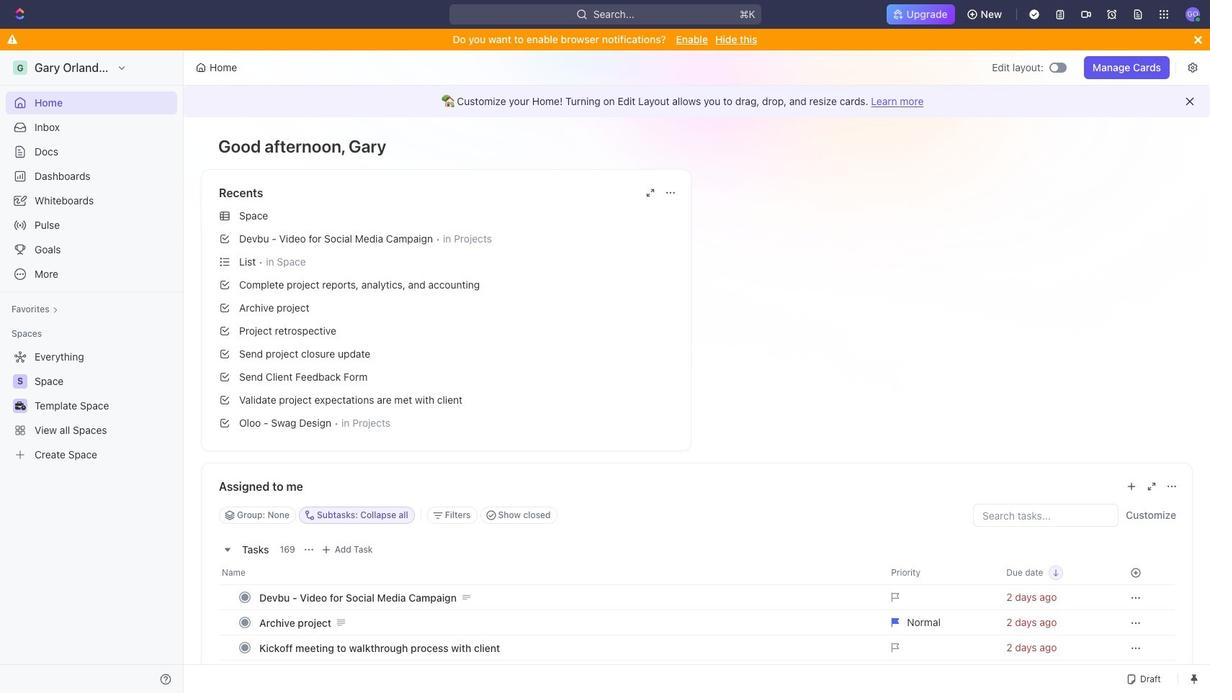 Task type: describe. For each thing, give the bounding box(es) containing it.
sidebar navigation
[[0, 50, 187, 694]]

tree inside sidebar navigation
[[6, 346, 177, 467]]

gary orlando's workspace, , element
[[13, 61, 27, 75]]

Search tasks... text field
[[974, 505, 1118, 527]]



Task type: locate. For each thing, give the bounding box(es) containing it.
alert
[[184, 86, 1210, 117]]

business time image
[[15, 402, 26, 411]]

space, , element
[[13, 375, 27, 389]]

tree
[[6, 346, 177, 467]]



Task type: vqa. For each thing, say whether or not it's contained in the screenshot.
bottommost App
no



